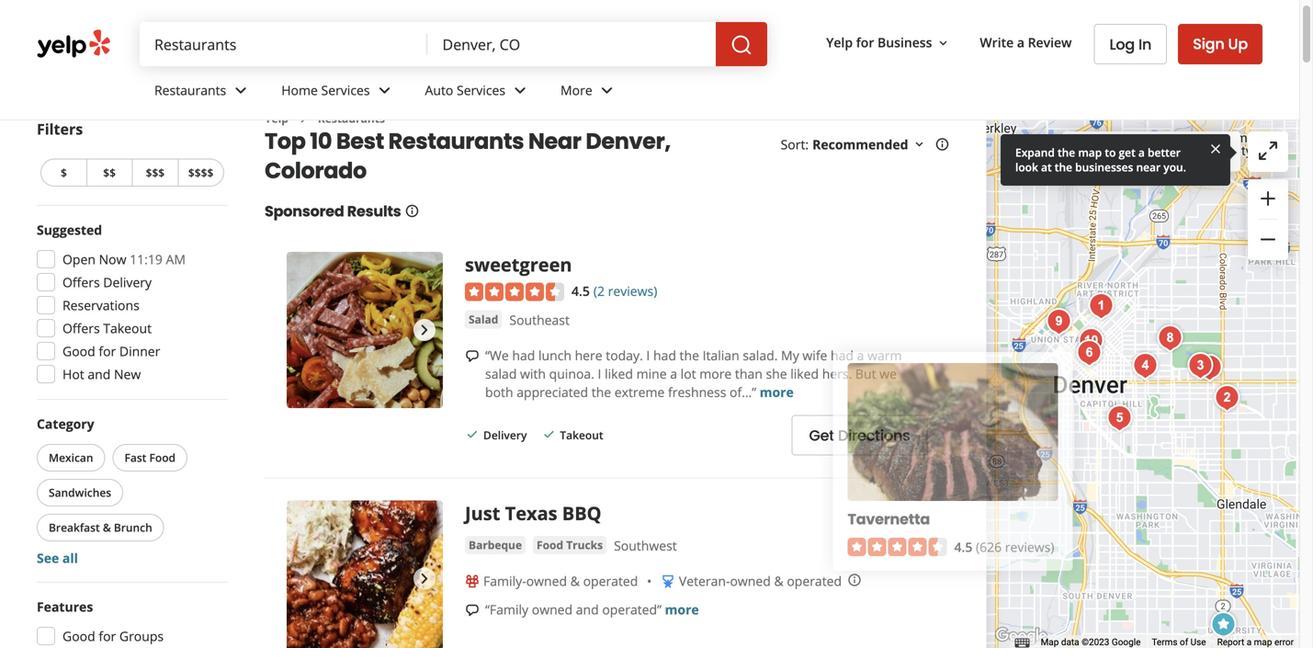 Task type: describe. For each thing, give the bounding box(es) containing it.
appreciated
[[517, 384, 589, 401]]

zoom in image
[[1258, 188, 1280, 210]]

home
[[282, 81, 318, 99]]

best
[[336, 126, 384, 157]]

see all button
[[37, 549, 78, 567]]

1 vertical spatial more
[[760, 384, 794, 401]]

16 speech v2 image
[[465, 603, 480, 618]]

1 liked from the left
[[605, 365, 634, 383]]

report a map error
[[1218, 637, 1295, 648]]

0 horizontal spatial 4.5 star rating image
[[465, 283, 565, 301]]

good for good for groups
[[63, 628, 95, 645]]

to
[[1106, 145, 1117, 160]]

southwest
[[614, 537, 677, 555]]

filters
[[37, 119, 83, 139]]

west saloon & kitchen image
[[1072, 335, 1109, 371]]

wife
[[803, 347, 828, 364]]

more inside "we had lunch here today. i had the italian salad. my wife had a warm salad with quinoa. i liked mine a lot more than she liked hers. but we both appreciated the extreme freshness of…"
[[700, 365, 732, 383]]

(2 reviews) link
[[594, 280, 658, 300]]

recommended button
[[813, 136, 927, 153]]

1 horizontal spatial restaurants link
[[318, 111, 385, 126]]

tavernetta link
[[848, 509, 931, 530]]

reservations
[[63, 297, 140, 314]]

more link for "family owned and operated"
[[665, 601, 699, 618]]

just
[[465, 501, 501, 526]]

16 checkmark v2 image for takeout
[[542, 427, 557, 442]]

0 horizontal spatial restaurants link
[[140, 66, 267, 120]]

texas
[[505, 501, 558, 526]]

next image for sweetgreen
[[414, 319, 436, 341]]

0 horizontal spatial reviews)
[[608, 282, 658, 300]]

$$ button
[[86, 159, 132, 187]]

map
[[1041, 637, 1060, 648]]

16 speech v2 image
[[465, 349, 480, 364]]

cafe miriam image
[[1153, 320, 1190, 357]]

zoom out image
[[1258, 228, 1280, 251]]

terms of use link
[[1153, 637, 1207, 648]]

1 vertical spatial delivery
[[484, 427, 527, 443]]

just texas bbq image
[[287, 501, 443, 648]]

salad link
[[465, 310, 502, 329]]

16 veteran owned v2 image
[[661, 574, 676, 589]]

24 chevron down v2 image for auto services
[[509, 79, 532, 102]]

restaurants inside business categories element
[[154, 81, 226, 99]]

sweetgreen link
[[465, 252, 572, 277]]

$
[[61, 165, 67, 180]]

up
[[1229, 34, 1249, 54]]

yelp link
[[265, 111, 289, 126]]

auto services link
[[411, 66, 546, 120]]

get directions
[[810, 425, 911, 446]]

search
[[1100, 143, 1140, 161]]

operated"
[[603, 601, 662, 618]]

$$
[[103, 165, 116, 180]]

yelp for yelp for business
[[827, 34, 853, 51]]

top
[[265, 126, 306, 157]]

for for business
[[857, 34, 875, 51]]

sponsored results
[[265, 201, 401, 222]]

more link for "we had lunch here today. i had the italian salad. my wife had a warm salad with quinoa. i liked mine a lot more than she liked hers. but we both appreciated the extreme freshness of…"
[[760, 384, 794, 401]]

business categories element
[[140, 66, 1263, 120]]

than
[[736, 365, 763, 383]]

businesses
[[1076, 160, 1134, 175]]

good for dinner
[[63, 343, 160, 360]]

16 chevron right v2 image
[[296, 112, 311, 126]]

sign up
[[1194, 34, 1249, 54]]

in
[[1139, 34, 1152, 55]]

services for auto services
[[457, 81, 506, 99]]

near
[[1137, 160, 1162, 175]]

none field find
[[154, 34, 413, 54]]

next image for just texas bbq
[[414, 568, 436, 590]]

lunch
[[539, 347, 572, 364]]

sweetgreen
[[465, 252, 572, 277]]

yelp for yelp link
[[265, 111, 289, 126]]

barbeque link
[[465, 536, 526, 555]]

sweetgreen image
[[287, 252, 443, 408]]

features
[[37, 598, 93, 616]]

angelo's taverna image
[[1102, 400, 1139, 437]]

get directions link
[[792, 415, 928, 456]]

today.
[[606, 347, 643, 364]]

3 had from the left
[[831, 347, 854, 364]]

more link
[[546, 66, 633, 120]]

Near text field
[[443, 34, 702, 54]]

1 had from the left
[[513, 347, 535, 364]]

group containing category
[[33, 415, 228, 567]]

0 horizontal spatial more
[[665, 601, 699, 618]]

map for to
[[1079, 145, 1103, 160]]

salad button
[[465, 310, 502, 329]]

& inside 'button'
[[103, 520, 111, 535]]

"family
[[486, 601, 529, 618]]

denver biscuit company image
[[1183, 348, 1220, 384]]

mexican button
[[37, 444, 105, 472]]

open now 11:19 am
[[63, 251, 186, 268]]

business
[[878, 34, 933, 51]]

expand the map to get a better look at the businesses near you. tooltip
[[1001, 134, 1231, 186]]

salad
[[469, 312, 499, 327]]

category
[[37, 415, 94, 433]]

expand
[[1016, 145, 1055, 160]]

just texas bbq link
[[465, 501, 602, 526]]

google
[[1113, 637, 1142, 648]]

get
[[1120, 145, 1136, 160]]

2 had from the left
[[654, 347, 677, 364]]

previous image
[[294, 319, 316, 341]]

map for moves
[[1160, 143, 1187, 161]]

log in
[[1110, 34, 1152, 55]]

1 horizontal spatial restaurants
[[318, 111, 385, 126]]

group containing suggested
[[31, 221, 228, 389]]

quinoa.
[[550, 365, 595, 383]]

services for home services
[[321, 81, 370, 99]]

my
[[782, 347, 800, 364]]

more
[[561, 81, 593, 99]]

salad.
[[743, 347, 778, 364]]

4.5 for 4.5
[[572, 282, 590, 300]]

moves
[[1191, 143, 1230, 161]]

barbeque button
[[465, 536, 526, 555]]

$ button
[[40, 159, 86, 187]]

16 info v2 image
[[405, 204, 420, 218]]

slideshow element for sweetgreen
[[287, 252, 443, 408]]

offers delivery
[[63, 274, 152, 291]]

at
[[1042, 160, 1053, 175]]

open
[[63, 251, 96, 268]]

search as map moves
[[1100, 143, 1230, 161]]

takeout inside "group"
[[103, 320, 152, 337]]

16 checkmark v2 image for delivery
[[465, 427, 480, 442]]

you.
[[1164, 160, 1187, 175]]

fox run cafe image
[[1192, 349, 1229, 386]]

near
[[529, 126, 582, 157]]

data
[[1062, 637, 1080, 648]]

24 chevron down v2 image for restaurants
[[230, 79, 252, 102]]

16 chevron down v2 image
[[913, 137, 927, 152]]

yelp for business
[[827, 34, 933, 51]]

hot
[[63, 366, 84, 383]]



Task type: vqa. For each thing, say whether or not it's contained in the screenshot.
Collection in button
no



Task type: locate. For each thing, give the bounding box(es) containing it.
offers takeout
[[63, 320, 152, 337]]

search image
[[731, 34, 753, 56]]

0 horizontal spatial delivery
[[103, 274, 152, 291]]

0 vertical spatial next image
[[414, 319, 436, 341]]

for down offers takeout
[[99, 343, 116, 360]]

2 horizontal spatial map
[[1255, 637, 1273, 648]]

terms
[[1153, 637, 1178, 648]]

1 vertical spatial good
[[63, 628, 95, 645]]

0 horizontal spatial 24 chevron down v2 image
[[509, 79, 532, 102]]

offers for offers delivery
[[63, 274, 100, 291]]

i up mine
[[647, 347, 650, 364]]

more link down 16 veteran owned v2 icon
[[665, 601, 699, 618]]

2 horizontal spatial had
[[831, 347, 854, 364]]

1 vertical spatial food
[[537, 538, 564, 553]]

1 horizontal spatial had
[[654, 347, 677, 364]]

1 vertical spatial i
[[598, 365, 602, 383]]

1 vertical spatial offers
[[63, 320, 100, 337]]

0 vertical spatial reviews)
[[608, 282, 658, 300]]

1 horizontal spatial 4.5
[[955, 538, 973, 556]]

bbq
[[563, 501, 602, 526]]

2 good from the top
[[63, 628, 95, 645]]

0 vertical spatial and
[[88, 366, 111, 383]]

owned down food trucks link
[[527, 572, 567, 590]]

owned right 16 veteran owned v2 icon
[[731, 572, 771, 590]]

24 chevron down v2 image inside the auto services link
[[509, 79, 532, 102]]

here
[[575, 347, 603, 364]]

auto services
[[425, 81, 506, 99]]

food right fast
[[149, 450, 176, 465]]

liked
[[605, 365, 634, 383], [791, 365, 819, 383]]

sweetgreen image
[[1206, 607, 1243, 644]]

$$$$ button
[[178, 159, 224, 187]]

0 horizontal spatial 16 checkmark v2 image
[[465, 427, 480, 442]]

a right report
[[1248, 637, 1253, 648]]

italian
[[703, 347, 740, 364]]

and right hot
[[88, 366, 111, 383]]

top 10 best restaurants near denver, colorado
[[265, 126, 671, 186]]

0 horizontal spatial 4.5
[[572, 282, 590, 300]]

veteran-owned & operated
[[679, 572, 842, 590]]

keyboard shortcuts image
[[1016, 639, 1030, 648]]

operated for veteran-owned & operated
[[787, 572, 842, 590]]

report
[[1218, 637, 1245, 648]]

log in link
[[1095, 24, 1168, 64]]

24 chevron down v2 image for more
[[596, 79, 619, 102]]

fast food
[[125, 450, 176, 465]]

4.5 for 4.5 (626 reviews)
[[955, 538, 973, 556]]

expand the map to get a better look at the businesses near you.
[[1016, 145, 1187, 175]]

1 services from the left
[[321, 81, 370, 99]]

for left the groups
[[99, 628, 116, 645]]

1 horizontal spatial food
[[537, 538, 564, 553]]

0 vertical spatial delivery
[[103, 274, 152, 291]]

a inside write a review link
[[1018, 34, 1025, 51]]

1 horizontal spatial i
[[647, 347, 650, 364]]

auto
[[425, 81, 454, 99]]

had up "with"
[[513, 347, 535, 364]]

a right get
[[1139, 145, 1146, 160]]

as
[[1144, 143, 1157, 161]]

family-
[[484, 572, 527, 590]]

&
[[103, 520, 111, 535], [571, 572, 580, 590], [775, 572, 784, 590]]

1 24 chevron down v2 image from the left
[[230, 79, 252, 102]]

16 checkmark v2 image
[[465, 427, 480, 442], [542, 427, 557, 442]]

takeout down the appreciated
[[560, 427, 604, 443]]

0 vertical spatial food
[[149, 450, 176, 465]]

2 vertical spatial for
[[99, 628, 116, 645]]

info icon image
[[848, 573, 863, 588], [848, 573, 863, 588]]

1 horizontal spatial delivery
[[484, 427, 527, 443]]

0 horizontal spatial and
[[88, 366, 111, 383]]

None search field
[[140, 22, 772, 66]]

1 horizontal spatial and
[[576, 601, 599, 618]]

salad
[[486, 365, 517, 383]]

24 chevron down v2 image left home
[[230, 79, 252, 102]]

1 horizontal spatial reviews)
[[1006, 538, 1055, 556]]

0 horizontal spatial services
[[321, 81, 370, 99]]

slideshow element
[[287, 252, 443, 408], [287, 501, 443, 648]]

had
[[513, 347, 535, 364], [654, 347, 677, 364], [831, 347, 854, 364]]

slideshow element for just texas bbq
[[287, 501, 443, 648]]

see all
[[37, 549, 78, 567]]

next image
[[414, 319, 436, 341], [414, 568, 436, 590]]

1 horizontal spatial 4.5 star rating image
[[848, 538, 948, 556]]

0 vertical spatial yelp
[[827, 34, 853, 51]]

24 chevron down v2 image inside more link
[[596, 79, 619, 102]]

extreme
[[615, 384, 665, 401]]

2 vertical spatial more
[[665, 601, 699, 618]]

restaurants link up "$$$$" "button" on the left of the page
[[140, 66, 267, 120]]

1 vertical spatial 4.5
[[955, 538, 973, 556]]

restaurants down home services
[[318, 111, 385, 126]]

food left trucks
[[537, 538, 564, 553]]

food
[[149, 450, 176, 465], [537, 538, 564, 553]]

colorado
[[265, 155, 367, 186]]

am
[[166, 251, 186, 268]]

trucks
[[567, 538, 603, 553]]

error
[[1275, 637, 1295, 648]]

24 chevron down v2 image for home services
[[374, 79, 396, 102]]

yelp left 16 chevron right v2 icon
[[265, 111, 289, 126]]

food inside button
[[537, 538, 564, 553]]

0 vertical spatial good
[[63, 343, 95, 360]]

& for veteran-owned & operated
[[775, 572, 784, 590]]

4.5 link
[[572, 280, 590, 300]]

use
[[1191, 637, 1207, 648]]

2 16 checkmark v2 image from the left
[[542, 427, 557, 442]]

1 vertical spatial reviews)
[[1006, 538, 1055, 556]]

restaurants inside "top 10 best restaurants near denver, colorado"
[[389, 126, 524, 157]]

guard and grace image
[[1074, 323, 1111, 360]]

food trucks
[[537, 538, 603, 553]]

sandwiches button
[[37, 479, 123, 507]]

just texas bbq
[[465, 501, 602, 526]]

2 24 chevron down v2 image from the left
[[596, 79, 619, 102]]

now
[[99, 251, 126, 268]]

offers down open
[[63, 274, 100, 291]]

for for groups
[[99, 628, 116, 645]]

4.5 star rating image down tavernetta link
[[848, 538, 948, 556]]

1 16 checkmark v2 image from the left
[[465, 427, 480, 442]]

freshness
[[668, 384, 727, 401]]

map right as
[[1160, 143, 1187, 161]]

0 horizontal spatial restaurants
[[154, 81, 226, 99]]

a inside expand the map to get a better look at the businesses near you.
[[1139, 145, 1146, 160]]

google image
[[992, 624, 1052, 648]]

16 info v2 image
[[936, 137, 950, 152]]

offers down reservations
[[63, 320, 100, 337]]

fast food button
[[113, 444, 188, 472]]

24 chevron down v2 image inside restaurants link
[[230, 79, 252, 102]]

map data ©2023 google
[[1041, 637, 1142, 648]]

had up hers.
[[831, 347, 854, 364]]

1 next image from the top
[[414, 319, 436, 341]]

0 horizontal spatial &
[[103, 520, 111, 535]]

0 horizontal spatial operated
[[583, 572, 638, 590]]

0 vertical spatial offers
[[63, 274, 100, 291]]

culinary dropout image
[[1210, 380, 1247, 417]]

more link
[[760, 384, 794, 401], [665, 601, 699, 618]]

restaurants up the $$$$
[[154, 81, 226, 99]]

map for error
[[1255, 637, 1273, 648]]

1 horizontal spatial 24 chevron down v2 image
[[374, 79, 396, 102]]

2 offers from the top
[[63, 320, 100, 337]]

1 horizontal spatial yelp
[[827, 34, 853, 51]]

1 vertical spatial slideshow element
[[287, 501, 443, 648]]

4.5 star rating image
[[465, 283, 565, 301], [848, 538, 948, 556]]

good down features
[[63, 628, 95, 645]]

1 horizontal spatial operated
[[787, 572, 842, 590]]

new
[[114, 366, 141, 383]]

1 horizontal spatial &
[[571, 572, 580, 590]]

0 horizontal spatial liked
[[605, 365, 634, 383]]

0 vertical spatial for
[[857, 34, 875, 51]]

1 horizontal spatial more
[[700, 365, 732, 383]]

had up mine
[[654, 347, 677, 364]]

operated for family-owned & operated
[[583, 572, 638, 590]]

Find text field
[[154, 34, 413, 54]]

(626
[[976, 538, 1002, 556]]

groups
[[119, 628, 164, 645]]

more down "she"
[[760, 384, 794, 401]]

next image left 16 family owned v2 image
[[414, 568, 436, 590]]

0 vertical spatial more
[[700, 365, 732, 383]]

1 horizontal spatial liked
[[791, 365, 819, 383]]

0 horizontal spatial takeout
[[103, 320, 152, 337]]

24 chevron down v2 image right more
[[596, 79, 619, 102]]

services right auto
[[457, 81, 506, 99]]

0 vertical spatial more link
[[760, 384, 794, 401]]

1 vertical spatial more link
[[665, 601, 699, 618]]

1 slideshow element from the top
[[287, 252, 443, 408]]

write
[[981, 34, 1014, 51]]

0 vertical spatial 4.5
[[572, 282, 590, 300]]

none field up home
[[154, 34, 413, 54]]

for inside button
[[857, 34, 875, 51]]

& left brunch
[[103, 520, 111, 535]]

a left lot
[[671, 365, 678, 383]]

reviews) right (626
[[1006, 538, 1055, 556]]

good for good for dinner
[[63, 343, 95, 360]]

16 chevron down v2 image
[[936, 36, 951, 50]]

results
[[347, 201, 401, 222]]

tavernetta image
[[1042, 303, 1078, 340]]

map left to
[[1079, 145, 1103, 160]]

16 checkmark v2 image down 16 speech v2 icon
[[465, 427, 480, 442]]

2 24 chevron down v2 image from the left
[[374, 79, 396, 102]]

offers for offers takeout
[[63, 320, 100, 337]]

& right veteran-
[[775, 572, 784, 590]]

none field up more
[[443, 34, 702, 54]]

and
[[88, 366, 111, 383], [576, 601, 599, 618]]

owned for "family
[[532, 601, 573, 618]]

more
[[700, 365, 732, 383], [760, 384, 794, 401], [665, 601, 699, 618]]

yelp inside button
[[827, 34, 853, 51]]

2 liked from the left
[[791, 365, 819, 383]]

0 vertical spatial slideshow element
[[287, 252, 443, 408]]

0 horizontal spatial none field
[[154, 34, 413, 54]]

sign up link
[[1179, 24, 1263, 64]]

i down here
[[598, 365, 602, 383]]

sign
[[1194, 34, 1225, 54]]

2 horizontal spatial &
[[775, 572, 784, 590]]

$$$$
[[188, 165, 214, 180]]

expand map image
[[1258, 140, 1280, 162]]

all
[[62, 549, 78, 567]]

2 horizontal spatial restaurants
[[389, 126, 524, 157]]

delivery down "open now 11:19 am"
[[103, 274, 152, 291]]

1 operated from the left
[[583, 572, 638, 590]]

& for family-owned & operated
[[571, 572, 580, 590]]

restaurants down 'auto services'
[[389, 126, 524, 157]]

the porchetta house image
[[1128, 348, 1165, 384]]

more link down "she"
[[760, 384, 794, 401]]

1 vertical spatial takeout
[[560, 427, 604, 443]]

takeout up dinner
[[103, 320, 152, 337]]

fast
[[125, 450, 147, 465]]

1 horizontal spatial 16 checkmark v2 image
[[542, 427, 557, 442]]

takeout
[[103, 320, 152, 337], [560, 427, 604, 443]]

0 horizontal spatial i
[[598, 365, 602, 383]]

close image
[[1209, 140, 1224, 156]]

services right home
[[321, 81, 370, 99]]

brunch
[[114, 520, 152, 535]]

1 vertical spatial and
[[576, 601, 599, 618]]

2 services from the left
[[457, 81, 506, 99]]

24 chevron down v2 image left auto
[[374, 79, 396, 102]]

group
[[1249, 179, 1289, 260], [31, 221, 228, 389], [33, 415, 228, 567], [31, 598, 228, 648]]

1 vertical spatial 4.5 star rating image
[[848, 538, 948, 556]]

4.5 left (626
[[955, 538, 973, 556]]

tavernetta image
[[848, 363, 1059, 501]]

24 chevron down v2 image
[[509, 79, 532, 102], [596, 79, 619, 102]]

map left error
[[1255, 637, 1273, 648]]

veteran-
[[679, 572, 731, 590]]

liked down the wife
[[791, 365, 819, 383]]

24 chevron down v2 image
[[230, 79, 252, 102], [374, 79, 396, 102]]

1 vertical spatial yelp
[[265, 111, 289, 126]]

0 horizontal spatial more link
[[665, 601, 699, 618]]

0 horizontal spatial 24 chevron down v2 image
[[230, 79, 252, 102]]

4.5 star rating image down sweetgreen link in the top left of the page
[[465, 283, 565, 301]]

2 horizontal spatial more
[[760, 384, 794, 401]]

owned for veteran-
[[731, 572, 771, 590]]

0 horizontal spatial had
[[513, 347, 535, 364]]

for left "business" at the top right of page
[[857, 34, 875, 51]]

1 vertical spatial for
[[99, 343, 116, 360]]

dinner
[[119, 343, 160, 360]]

a
[[1018, 34, 1025, 51], [1139, 145, 1146, 160], [858, 347, 865, 364], [671, 365, 678, 383], [1248, 637, 1253, 648]]

liked down today.
[[605, 365, 634, 383]]

1 good from the top
[[63, 343, 95, 360]]

mexican
[[49, 450, 93, 465]]

owned for family-
[[527, 572, 567, 590]]

hers.
[[823, 365, 853, 383]]

for for dinner
[[99, 343, 116, 360]]

review
[[1029, 34, 1073, 51]]

4.5 left (2
[[572, 282, 590, 300]]

work & class image
[[1084, 288, 1121, 325]]

24 chevron down v2 image inside home services link
[[374, 79, 396, 102]]

previous image
[[294, 568, 316, 590]]

1 vertical spatial next image
[[414, 568, 436, 590]]

"we had lunch here today. i had the italian salad. my wife had a warm salad with quinoa. i liked mine a lot more than she liked hers. but we both appreciated the extreme freshness of…"
[[486, 347, 902, 401]]

good up hot
[[63, 343, 95, 360]]

1 horizontal spatial 24 chevron down v2 image
[[596, 79, 619, 102]]

2 none field from the left
[[443, 34, 702, 54]]

0 vertical spatial i
[[647, 347, 650, 364]]

1 none field from the left
[[154, 34, 413, 54]]

good
[[63, 343, 95, 360], [63, 628, 95, 645]]

2 operated from the left
[[787, 572, 842, 590]]

next image left salad button
[[414, 319, 436, 341]]

a right "write"
[[1018, 34, 1025, 51]]

16 family owned v2 image
[[465, 574, 480, 589]]

4.5 (626 reviews)
[[955, 538, 1055, 556]]

owned down family-owned & operated
[[532, 601, 573, 618]]

delivery down both
[[484, 427, 527, 443]]

log
[[1110, 34, 1136, 55]]

0 horizontal spatial food
[[149, 450, 176, 465]]

services
[[321, 81, 370, 99], [457, 81, 506, 99]]

food inside 'button'
[[149, 450, 176, 465]]

none field the near
[[443, 34, 702, 54]]

family-owned & operated
[[484, 572, 638, 590]]

2 next image from the top
[[414, 568, 436, 590]]

1 horizontal spatial none field
[[443, 34, 702, 54]]

both
[[486, 384, 514, 401]]

restaurants link down home services
[[318, 111, 385, 126]]

None field
[[154, 34, 413, 54], [443, 34, 702, 54]]

group containing features
[[31, 598, 228, 648]]

& up "family owned and operated" more
[[571, 572, 580, 590]]

10
[[310, 126, 332, 157]]

reviews) right (2
[[608, 282, 658, 300]]

mine
[[637, 365, 667, 383]]

0 horizontal spatial map
[[1079, 145, 1103, 160]]

and down family-owned & operated
[[576, 601, 599, 618]]

(2
[[594, 282, 605, 300]]

more down italian
[[700, 365, 732, 383]]

map inside expand the map to get a better look at the businesses near you.
[[1079, 145, 1103, 160]]

(2 reviews)
[[594, 282, 658, 300]]

0 vertical spatial takeout
[[103, 320, 152, 337]]

1 offers from the top
[[63, 274, 100, 291]]

16 checkmark v2 image down the appreciated
[[542, 427, 557, 442]]

0 horizontal spatial yelp
[[265, 111, 289, 126]]

1 horizontal spatial map
[[1160, 143, 1187, 161]]

and inside "group"
[[88, 366, 111, 383]]

1 horizontal spatial more link
[[760, 384, 794, 401]]

tavernetta
[[848, 509, 931, 530]]

a up but
[[858, 347, 865, 364]]

24 chevron down v2 image right 'auto services'
[[509, 79, 532, 102]]

more down 16 veteran owned v2 icon
[[665, 601, 699, 618]]

0 vertical spatial 4.5 star rating image
[[465, 283, 565, 301]]

map region
[[986, 26, 1314, 648]]

1 horizontal spatial services
[[457, 81, 506, 99]]

"family owned and operated" more
[[486, 601, 699, 618]]

breakfast
[[49, 520, 100, 535]]

i
[[647, 347, 650, 364], [598, 365, 602, 383]]

breakfast & brunch
[[49, 520, 152, 535]]

yelp left "business" at the top right of page
[[827, 34, 853, 51]]

1 24 chevron down v2 image from the left
[[509, 79, 532, 102]]

2 slideshow element from the top
[[287, 501, 443, 648]]

food trucks link
[[533, 536, 607, 555]]

but
[[856, 365, 877, 383]]

1 horizontal spatial takeout
[[560, 427, 604, 443]]



